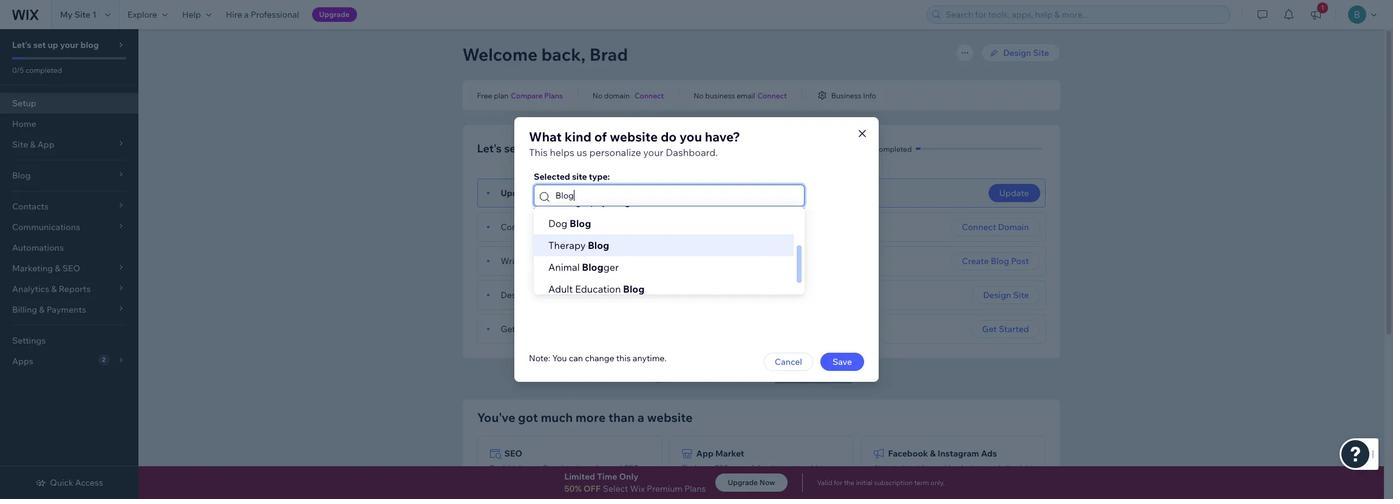 Task type: describe. For each thing, give the bounding box(es) containing it.
Search for tools, apps, help & more... field
[[942, 6, 1227, 23]]

advanced
[[590, 464, 623, 473]]

quick access
[[50, 478, 103, 488]]

the inside attract site visitors with ads that reach the right audience.
[[1005, 464, 1016, 473]]

do
[[661, 129, 677, 145]]

attract
[[874, 464, 898, 473]]

1 vertical spatial let's
[[477, 142, 502, 156]]

option inside 'list box'
[[534, 235, 794, 256]]

back,
[[542, 44, 586, 65]]

home link
[[0, 114, 139, 134]]

ukraine
[[739, 374, 771, 385]]

photography blog
[[549, 196, 631, 208]]

attract site visitors with ads that reach the right audience.
[[874, 464, 1034, 482]]

than
[[609, 410, 635, 425]]

0 horizontal spatial the
[[845, 479, 855, 487]]

wix inside limited time only 50% off select wix premium plans
[[630, 484, 645, 495]]

free plan compare plans
[[477, 91, 563, 100]]

adult education blog
[[549, 283, 645, 295]]

1 vertical spatial domain
[[575, 222, 605, 233]]

compare
[[511, 91, 543, 100]]

0 vertical spatial seo
[[505, 448, 523, 459]]

post
[[1012, 256, 1030, 267]]

connect right email
[[758, 91, 787, 100]]

your
[[800, 374, 817, 385]]

seo inside rank higher on google using advanced seo tools.
[[624, 464, 640, 473]]

dog
[[549, 218, 568, 230]]

reach
[[984, 464, 1003, 473]]

save
[[833, 357, 853, 368]]

1 horizontal spatial let's set up your blog
[[477, 142, 589, 156]]

quick access button
[[35, 478, 103, 488]]

blog right education
[[623, 283, 645, 295]]

0 vertical spatial design site
[[1004, 47, 1050, 58]]

on for found
[[543, 324, 553, 335]]

welcome
[[463, 44, 538, 65]]

ger
[[604, 261, 619, 273]]

connect up do
[[635, 91, 664, 100]]

design site inside button
[[984, 290, 1030, 301]]

0 horizontal spatial with
[[719, 374, 737, 385]]

quick
[[50, 478, 73, 488]]

web
[[762, 464, 776, 473]]

education
[[575, 283, 621, 295]]

over
[[699, 464, 713, 473]]

blog left of
[[565, 142, 589, 156]]

upgrade button
[[312, 7, 357, 22]]

website inside what kind of website do you have? this helps us personalize your dashboard.
[[610, 129, 658, 145]]

connect link for no business email connect
[[758, 90, 787, 101]]

app
[[697, 448, 714, 459]]

blog for photography
[[610, 196, 631, 208]]

email
[[737, 91, 755, 100]]

site inside button
[[1014, 290, 1030, 301]]

found
[[517, 324, 541, 335]]

hire a professional link
[[219, 0, 307, 29]]

free
[[477, 91, 492, 100]]

plans inside limited time only 50% off select wix premium plans
[[685, 484, 706, 495]]

post
[[582, 256, 599, 267]]

dog blog
[[549, 218, 591, 230]]

google for higher
[[543, 464, 568, 473]]

2 to from the left
[[820, 464, 827, 473]]

write your first blog post
[[501, 256, 599, 267]]

automations link
[[0, 238, 139, 258]]

your up selected
[[539, 142, 563, 156]]

save button
[[821, 353, 865, 371]]

your down selected
[[533, 188, 551, 199]]

find over 300 powerful web apps to add to your site.
[[682, 464, 827, 482]]

your inside find over 300 powerful web apps to add to your site.
[[682, 473, 697, 482]]

select
[[603, 484, 628, 495]]

anytime.
[[633, 353, 667, 364]]

term
[[915, 479, 929, 487]]

list box containing photography
[[534, 191, 805, 300]]

no business email connect
[[694, 91, 787, 100]]

let's inside sidebar "element"
[[12, 39, 31, 50]]

helps
[[550, 146, 575, 159]]

update for update
[[1000, 188, 1030, 199]]

only.
[[931, 479, 945, 487]]

no for no domain
[[593, 91, 603, 100]]

1 horizontal spatial set
[[504, 142, 520, 156]]

update button
[[989, 184, 1040, 202]]

now
[[760, 478, 776, 487]]

blog for create
[[991, 256, 1010, 267]]

with inside attract site visitors with ads that reach the right audience.
[[939, 464, 954, 473]]

no domain connect
[[593, 91, 664, 100]]

get started button
[[972, 320, 1040, 338]]

add
[[805, 464, 818, 473]]

what
[[529, 129, 562, 145]]

create blog post
[[962, 256, 1030, 267]]

this
[[617, 353, 631, 364]]

professional
[[251, 9, 299, 20]]

selected
[[534, 171, 570, 182]]

initial
[[856, 479, 873, 487]]

blog down selected site type:
[[553, 188, 572, 199]]

access
[[75, 478, 103, 488]]

higher
[[509, 464, 531, 473]]

1 vertical spatial completed
[[876, 144, 912, 153]]

instagram
[[938, 448, 980, 459]]

hire a professional
[[226, 9, 299, 20]]

setup
[[12, 98, 36, 109]]

get found on google
[[501, 324, 584, 335]]

1 vertical spatial site
[[1034, 47, 1050, 58]]

design site button
[[973, 286, 1040, 304]]

rank higher on google using advanced seo tools.
[[490, 464, 640, 482]]

selected site type:
[[534, 171, 610, 182]]

using
[[569, 464, 588, 473]]

a for professional
[[244, 9, 249, 20]]

change
[[585, 353, 615, 364]]

only
[[619, 471, 639, 482]]

connect up write
[[501, 222, 535, 233]]

let's set up your blog inside sidebar "element"
[[12, 39, 99, 50]]

welcome back, brad
[[463, 44, 628, 65]]

you've got much more than a website
[[477, 410, 693, 425]]

settings
[[12, 335, 46, 346]]



Task type: vqa. For each thing, say whether or not it's contained in the screenshot.
the Your Social Content
no



Task type: locate. For each thing, give the bounding box(es) containing it.
0 vertical spatial completed
[[26, 66, 62, 75]]

1 horizontal spatial the
[[1005, 464, 1016, 473]]

with down facebook & instagram ads
[[939, 464, 954, 473]]

design
[[1004, 47, 1032, 58], [501, 290, 529, 301], [984, 290, 1012, 301]]

you
[[553, 353, 567, 364]]

photography
[[549, 196, 608, 208]]

1 get from the left
[[501, 324, 516, 335]]

upgrade now
[[728, 478, 776, 487]]

1 horizontal spatial seo
[[624, 464, 640, 473]]

animal
[[549, 261, 580, 273]]

on right found
[[543, 324, 553, 335]]

blog inside button
[[991, 256, 1010, 267]]

blog for animal
[[582, 261, 604, 273]]

blog up therapy blog
[[570, 218, 591, 230]]

1 horizontal spatial up
[[523, 142, 537, 156]]

1 vertical spatial 0/5 completed
[[862, 144, 912, 153]]

visitors
[[913, 464, 937, 473]]

up inside sidebar "element"
[[48, 39, 58, 50]]

1 vertical spatial upgrade
[[728, 478, 758, 487]]

0 horizontal spatial 1
[[92, 9, 97, 20]]

site up type
[[572, 171, 587, 182]]

1 vertical spatial set
[[504, 142, 520, 156]]

a right "hire"
[[244, 9, 249, 20]]

website down the animal
[[550, 290, 581, 301]]

2 horizontal spatial a
[[638, 410, 645, 425]]

1 horizontal spatial site
[[1014, 290, 1030, 301]]

0 horizontal spatial connect link
[[635, 90, 664, 101]]

cancel
[[775, 357, 803, 368]]

set left this
[[504, 142, 520, 156]]

blog
[[80, 39, 99, 50], [565, 142, 589, 156], [553, 188, 572, 199], [562, 256, 580, 267]]

find
[[682, 464, 697, 473]]

0 horizontal spatial a
[[244, 9, 249, 20]]

1 to from the left
[[796, 464, 803, 473]]

domain up therapy blog
[[575, 222, 605, 233]]

subscription
[[875, 479, 913, 487]]

1 horizontal spatial upgrade
[[728, 478, 758, 487]]

option containing therapy
[[534, 235, 794, 256]]

home
[[12, 118, 36, 129]]

connect link
[[635, 90, 664, 101], [758, 90, 787, 101]]

powerful
[[730, 464, 760, 473]]

list box
[[534, 191, 805, 300]]

0 horizontal spatial seo
[[505, 448, 523, 459]]

0 vertical spatial with
[[719, 374, 737, 385]]

1 vertical spatial site
[[899, 464, 911, 473]]

0 vertical spatial 0/5 completed
[[12, 66, 62, 75]]

blog for dog
[[570, 218, 591, 230]]

site inside attract site visitors with ads that reach the right audience.
[[899, 464, 911, 473]]

0 vertical spatial 0/5
[[12, 66, 24, 75]]

1 horizontal spatial site
[[899, 464, 911, 473]]

connect domain button
[[952, 218, 1040, 236]]

the left right
[[1005, 464, 1016, 473]]

1 horizontal spatial with
[[939, 464, 954, 473]]

stands
[[690, 374, 717, 385]]

cancel button
[[764, 353, 814, 371]]

1 vertical spatial let's set up your blog
[[477, 142, 589, 156]]

0 vertical spatial plans
[[545, 91, 563, 100]]

0 horizontal spatial let's
[[12, 39, 31, 50]]

off
[[584, 484, 601, 495]]

get started
[[983, 324, 1030, 335]]

1 horizontal spatial update
[[1000, 188, 1030, 199]]

connect domain
[[962, 222, 1030, 233]]

facebook & instagram ads
[[889, 448, 997, 459]]

1 update from the left
[[501, 188, 531, 199]]

your left first
[[524, 256, 542, 267]]

can
[[569, 353, 583, 364]]

a left the "custom"
[[537, 222, 541, 233]]

have?
[[705, 129, 741, 145]]

0 vertical spatial let's set up your blog
[[12, 39, 99, 50]]

0 horizontal spatial upgrade
[[319, 10, 350, 19]]

&
[[931, 448, 936, 459]]

design inside button
[[984, 290, 1012, 301]]

1 horizontal spatial 1
[[1322, 4, 1325, 12]]

0 vertical spatial google
[[555, 324, 584, 335]]

seo up higher at the bottom
[[505, 448, 523, 459]]

your inside what kind of website do you have? this helps us personalize your dashboard.
[[644, 146, 664, 159]]

connect a custom domain
[[501, 222, 605, 233]]

1 vertical spatial a
[[537, 222, 541, 233]]

1 vertical spatial 0/5
[[862, 144, 874, 153]]

website
[[610, 129, 658, 145], [550, 290, 581, 301], [647, 410, 693, 425]]

info
[[863, 91, 877, 100]]

blog for therapy
[[588, 239, 610, 252]]

upgrade now button
[[716, 474, 788, 492]]

set up setup
[[33, 39, 46, 50]]

a
[[244, 9, 249, 20], [537, 222, 541, 233], [638, 410, 645, 425]]

get left found
[[501, 324, 516, 335]]

upgrade inside the "upgrade" "button"
[[319, 10, 350, 19]]

blog up post at the bottom
[[588, 239, 610, 252]]

site for attract
[[899, 464, 911, 473]]

time
[[597, 471, 618, 482]]

wix stands with ukraine show your support
[[672, 374, 852, 385]]

ads
[[982, 448, 997, 459]]

1 vertical spatial seo
[[624, 464, 640, 473]]

Enter your business or website type field
[[552, 185, 801, 206]]

get inside button
[[983, 324, 997, 335]]

1 vertical spatial on
[[532, 464, 541, 473]]

1 horizontal spatial 0/5 completed
[[862, 144, 912, 153]]

support
[[819, 374, 852, 385]]

0 horizontal spatial plans
[[545, 91, 563, 100]]

site down the post
[[1014, 290, 1030, 301]]

a for custom
[[537, 222, 541, 233]]

0 vertical spatial set
[[33, 39, 46, 50]]

you've
[[477, 410, 516, 425]]

option
[[534, 235, 794, 256]]

0 horizontal spatial get
[[501, 324, 516, 335]]

completed down info
[[876, 144, 912, 153]]

1 horizontal spatial completed
[[876, 144, 912, 153]]

1 horizontal spatial to
[[820, 464, 827, 473]]

business
[[832, 91, 862, 100]]

design site link
[[982, 44, 1061, 62]]

therapy
[[549, 239, 586, 252]]

0 vertical spatial wix
[[672, 374, 688, 385]]

1 vertical spatial google
[[543, 464, 568, 473]]

1 inside button
[[1322, 4, 1325, 12]]

0/5 down info
[[862, 144, 874, 153]]

1 horizontal spatial plans
[[685, 484, 706, 495]]

0 vertical spatial website
[[610, 129, 658, 145]]

completed inside sidebar "element"
[[26, 66, 62, 75]]

limited
[[565, 471, 595, 482]]

you
[[680, 129, 702, 145]]

site down facebook
[[899, 464, 911, 473]]

get left started
[[983, 324, 997, 335]]

0 horizontal spatial wix
[[630, 484, 645, 495]]

1 horizontal spatial on
[[543, 324, 553, 335]]

blog inside sidebar "element"
[[80, 39, 99, 50]]

1 connect link from the left
[[635, 90, 664, 101]]

1 vertical spatial plans
[[685, 484, 706, 495]]

let's left this
[[477, 142, 502, 156]]

upgrade right professional
[[319, 10, 350, 19]]

completed up setup
[[26, 66, 62, 75]]

site right my
[[75, 9, 90, 20]]

market
[[716, 448, 745, 459]]

1 horizontal spatial connect link
[[758, 90, 787, 101]]

domain
[[999, 222, 1030, 233]]

upgrade down powerful
[[728, 478, 758, 487]]

to
[[796, 464, 803, 473], [820, 464, 827, 473]]

valid
[[818, 479, 833, 487]]

upgrade for upgrade now
[[728, 478, 758, 487]]

wix down 'only'
[[630, 484, 645, 495]]

1 vertical spatial design site
[[984, 290, 1030, 301]]

that
[[969, 464, 983, 473]]

setup link
[[0, 93, 139, 114]]

animal blog ger
[[549, 261, 619, 273]]

google inside rank higher on google using advanced seo tools.
[[543, 464, 568, 473]]

0 vertical spatial site
[[75, 9, 90, 20]]

1 horizontal spatial get
[[983, 324, 997, 335]]

0 horizontal spatial set
[[33, 39, 46, 50]]

2 vertical spatial website
[[647, 410, 693, 425]]

blog left the post
[[991, 256, 1010, 267]]

explore
[[128, 9, 157, 20]]

1 button
[[1303, 0, 1330, 29]]

0 vertical spatial the
[[1005, 464, 1016, 473]]

upgrade inside button
[[728, 478, 758, 487]]

plans right compare
[[545, 91, 563, 100]]

2 no from the left
[[694, 91, 704, 100]]

set inside sidebar "element"
[[33, 39, 46, 50]]

the right for
[[845, 479, 855, 487]]

0 horizontal spatial 0/5 completed
[[12, 66, 62, 75]]

1 horizontal spatial wix
[[672, 374, 688, 385]]

connect link right email
[[758, 90, 787, 101]]

2 update from the left
[[1000, 188, 1030, 199]]

0 vertical spatial domain
[[604, 91, 630, 100]]

let's set up your blog up selected
[[477, 142, 589, 156]]

let's up setup
[[12, 39, 31, 50]]

up left helps
[[523, 142, 537, 156]]

to right the add
[[820, 464, 827, 473]]

blog down type:
[[610, 196, 631, 208]]

0 vertical spatial let's
[[12, 39, 31, 50]]

2 vertical spatial a
[[638, 410, 645, 425]]

your left site.
[[682, 473, 697, 482]]

update down this
[[501, 188, 531, 199]]

google left the using
[[543, 464, 568, 473]]

update up domain
[[1000, 188, 1030, 199]]

completed
[[26, 66, 62, 75], [876, 144, 912, 153]]

upgrade
[[319, 10, 350, 19], [728, 478, 758, 487]]

settings link
[[0, 331, 139, 351]]

my site 1
[[60, 9, 97, 20]]

brad
[[590, 44, 628, 65]]

0/5 completed down info
[[862, 144, 912, 153]]

sidebar element
[[0, 29, 139, 499]]

0 vertical spatial upgrade
[[319, 10, 350, 19]]

2 get from the left
[[983, 324, 997, 335]]

connect up the create
[[962, 222, 997, 233]]

your left the adult
[[531, 290, 548, 301]]

0 horizontal spatial site
[[572, 171, 587, 182]]

1 vertical spatial the
[[845, 479, 855, 487]]

1
[[1322, 4, 1325, 12], [92, 9, 97, 20]]

plan
[[494, 91, 509, 100]]

compare plans link
[[511, 90, 563, 101]]

0 horizontal spatial on
[[532, 464, 541, 473]]

blog up adult education blog
[[582, 261, 604, 273]]

0 horizontal spatial completed
[[26, 66, 62, 75]]

connect inside connect domain "button"
[[962, 222, 997, 233]]

2 horizontal spatial site
[[1034, 47, 1050, 58]]

on inside rank higher on google using advanced seo tools.
[[532, 464, 541, 473]]

your down my
[[60, 39, 79, 50]]

with right stands
[[719, 374, 737, 385]]

adult
[[549, 283, 573, 295]]

rank
[[490, 464, 507, 473]]

connect link up do
[[635, 90, 664, 101]]

first
[[544, 256, 560, 267]]

audience.
[[874, 473, 907, 482]]

write
[[501, 256, 523, 267]]

type
[[574, 188, 592, 199]]

1 horizontal spatial a
[[537, 222, 541, 233]]

update your blog type
[[501, 188, 592, 199]]

no for no business email
[[694, 91, 704, 100]]

plans
[[545, 91, 563, 100], [685, 484, 706, 495]]

plans down site.
[[685, 484, 706, 495]]

0 horizontal spatial up
[[48, 39, 58, 50]]

2 vertical spatial site
[[1014, 290, 1030, 301]]

0 horizontal spatial update
[[501, 188, 531, 199]]

your down do
[[644, 146, 664, 159]]

0 horizontal spatial let's set up your blog
[[12, 39, 99, 50]]

no up of
[[593, 91, 603, 100]]

0 horizontal spatial no
[[593, 91, 603, 100]]

google for found
[[555, 324, 584, 335]]

no left business
[[694, 91, 704, 100]]

0 horizontal spatial 0/5
[[12, 66, 24, 75]]

get for get started
[[983, 324, 997, 335]]

1 vertical spatial wix
[[630, 484, 645, 495]]

create
[[962, 256, 989, 267]]

the
[[1005, 464, 1016, 473], [845, 479, 855, 487]]

website up personalize
[[610, 129, 658, 145]]

1 vertical spatial up
[[523, 142, 537, 156]]

note: you can change this anytime.
[[529, 353, 667, 364]]

us
[[577, 146, 587, 159]]

1 no from the left
[[593, 91, 603, 100]]

upgrade for upgrade
[[319, 10, 350, 19]]

0/5 inside sidebar "element"
[[12, 66, 24, 75]]

update inside button
[[1000, 188, 1030, 199]]

0/5
[[12, 66, 24, 75], [862, 144, 874, 153]]

let's set up your blog down my
[[12, 39, 99, 50]]

google up 'can'
[[555, 324, 584, 335]]

on for higher
[[532, 464, 541, 473]]

domain
[[604, 91, 630, 100], [575, 222, 605, 233]]

seo right advanced
[[624, 464, 640, 473]]

a right than
[[638, 410, 645, 425]]

0 vertical spatial on
[[543, 324, 553, 335]]

2 connect link from the left
[[758, 90, 787, 101]]

0/5 up setup
[[12, 66, 24, 75]]

site down search for tools, apps, help & more... field
[[1034, 47, 1050, 58]]

your inside sidebar "element"
[[60, 39, 79, 50]]

0 vertical spatial a
[[244, 9, 249, 20]]

0 vertical spatial site
[[572, 171, 587, 182]]

blog down therapy
[[562, 256, 580, 267]]

website right than
[[647, 410, 693, 425]]

of
[[595, 129, 607, 145]]

0/5 completed up setup
[[12, 66, 62, 75]]

with
[[719, 374, 737, 385], [939, 464, 954, 473]]

1 vertical spatial with
[[939, 464, 954, 473]]

tools.
[[490, 473, 509, 482]]

0 vertical spatial up
[[48, 39, 58, 50]]

50%
[[565, 484, 582, 495]]

update for update your blog type
[[501, 188, 531, 199]]

wix left stands
[[672, 374, 688, 385]]

domain down "brad"
[[604, 91, 630, 100]]

1 horizontal spatial let's
[[477, 142, 502, 156]]

0 horizontal spatial site
[[75, 9, 90, 20]]

1 vertical spatial website
[[550, 290, 581, 301]]

1 horizontal spatial 0/5
[[862, 144, 874, 153]]

0/5 completed inside sidebar "element"
[[12, 66, 62, 75]]

to left the add
[[796, 464, 803, 473]]

0 horizontal spatial to
[[796, 464, 803, 473]]

up up setup link
[[48, 39, 58, 50]]

on right higher at the bottom
[[532, 464, 541, 473]]

1 horizontal spatial no
[[694, 91, 704, 100]]

site for selected
[[572, 171, 587, 182]]

get for get found on google
[[501, 324, 516, 335]]

hire
[[226, 9, 242, 20]]

connect link for no domain connect
[[635, 90, 664, 101]]

blog down my site 1
[[80, 39, 99, 50]]

business info button
[[817, 90, 877, 101]]

apps
[[778, 464, 795, 473]]



